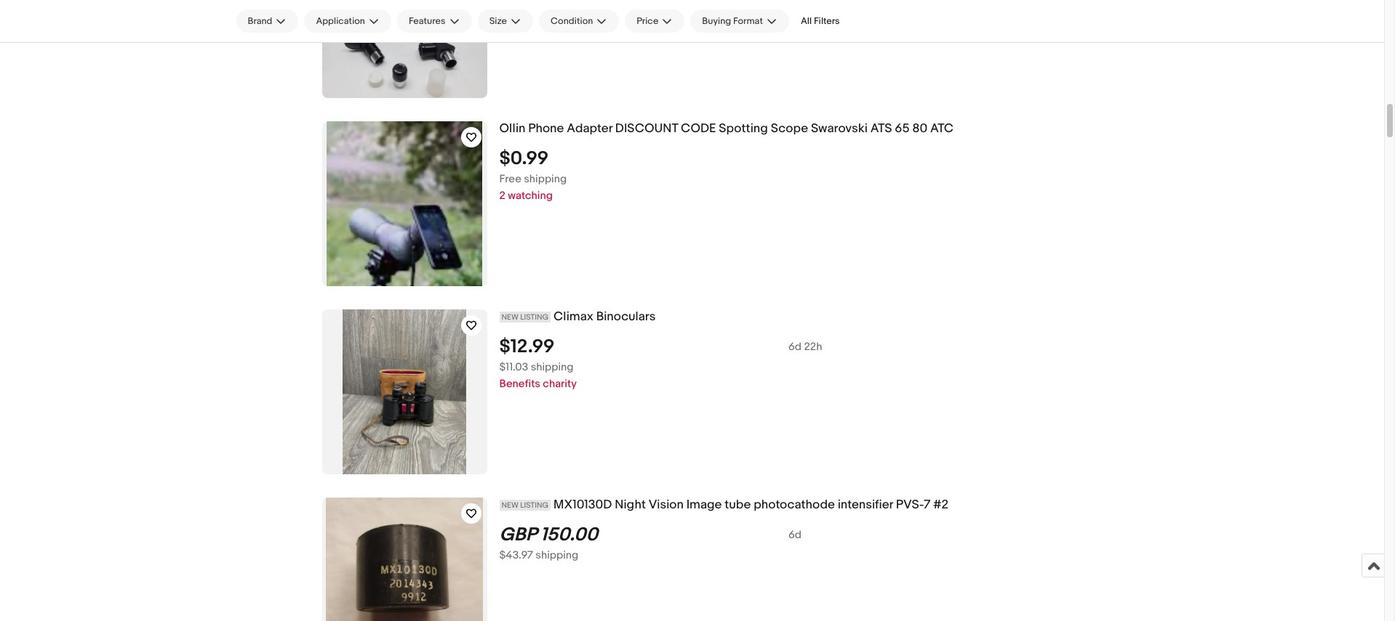 Task type: vqa. For each thing, say whether or not it's contained in the screenshot.
Volume
no



Task type: locate. For each thing, give the bounding box(es) containing it.
6d
[[789, 340, 802, 354], [789, 529, 802, 542]]

ollin phone adapter discount code spotting scope swarovski ats 65 80 atc image
[[327, 121, 482, 287]]

shipping
[[524, 172, 567, 186], [531, 361, 574, 374], [536, 549, 578, 563]]

1 new from the top
[[502, 313, 518, 322]]

benefits down $11.03
[[499, 377, 540, 391]]

shipping for $0.99
[[524, 172, 567, 186]]

2 benefits from the top
[[499, 377, 540, 391]]

listing for gbp 150.00
[[520, 501, 549, 511]]

0 vertical spatial new
[[502, 313, 518, 322]]

1 vertical spatial benefits
[[499, 377, 540, 391]]

6d for 6d 22h $11.03 shipping benefits charity
[[789, 340, 802, 354]]

climax
[[554, 310, 593, 324]]

pvs-
[[896, 498, 924, 513]]

0 vertical spatial shipping
[[524, 172, 567, 186]]

mx10130d
[[554, 498, 612, 513]]

price
[[637, 15, 659, 27]]

150.00
[[540, 524, 598, 547]]

0 vertical spatial 6d
[[789, 340, 802, 354]]

discount
[[615, 121, 678, 136]]

1 vertical spatial listing
[[520, 501, 549, 511]]

all filters button
[[795, 9, 846, 33]]

2 vertical spatial shipping
[[536, 549, 578, 563]]

6d for 6d $43.97 shipping
[[789, 529, 802, 542]]

charity
[[543, 1, 577, 14], [543, 377, 577, 391]]

listing inside new listing climax binoculars
[[520, 313, 549, 322]]

7
[[924, 498, 930, 513]]

new inside new listing climax binoculars
[[502, 313, 518, 322]]

1 listing from the top
[[520, 313, 549, 322]]

free
[[499, 172, 521, 186]]

1 vertical spatial new
[[502, 501, 518, 511]]

swarovski
[[811, 121, 868, 136]]

buying format
[[702, 15, 763, 27]]

new up gbp
[[502, 501, 518, 511]]

1 vertical spatial shipping
[[531, 361, 574, 374]]

benefits
[[499, 1, 540, 14], [499, 377, 540, 391]]

new for gbp 150.00
[[502, 501, 518, 511]]

new up $12.99 in the bottom of the page
[[502, 313, 518, 322]]

features button
[[397, 9, 472, 33]]

listing
[[520, 313, 549, 322], [520, 501, 549, 511]]

6d inside "6d $43.97 shipping"
[[789, 529, 802, 542]]

$43.97
[[499, 549, 533, 563]]

condition button
[[539, 9, 619, 33]]

2 charity from the top
[[543, 377, 577, 391]]

shipping inside 6d 22h $11.03 shipping benefits charity
[[531, 361, 574, 374]]

charity inside 6d 22h $11.03 shipping benefits charity
[[543, 377, 577, 391]]

1 vertical spatial charity
[[543, 377, 577, 391]]

charity up condition
[[543, 1, 577, 14]]

listing inside new listing mx10130d night vision image tube photocathode intensifier pvs-7 #2
[[520, 501, 549, 511]]

charity down $12.99 in the bottom of the page
[[543, 377, 577, 391]]

new
[[502, 313, 518, 322], [502, 501, 518, 511]]

photocathode
[[754, 498, 835, 513]]

#2
[[933, 498, 949, 513]]

shipping inside '$0.99 free shipping 2 watching'
[[524, 172, 567, 186]]

0 vertical spatial listing
[[520, 313, 549, 322]]

0 vertical spatial charity
[[543, 1, 577, 14]]

$0.99
[[499, 148, 549, 170]]

ollin phone adapter discount code spotting scope swarovski ats 65 80 atc
[[499, 121, 954, 136]]

6d down 'photocathode'
[[789, 529, 802, 542]]

0 vertical spatial benefits
[[499, 1, 540, 14]]

6d left 22h
[[789, 340, 802, 354]]

shipping inside "6d $43.97 shipping"
[[536, 549, 578, 563]]

shipping down gbp 150.00
[[536, 549, 578, 563]]

$0.99 free shipping 2 watching
[[499, 148, 567, 203]]

shipping up watching
[[524, 172, 567, 186]]

new for $12.99
[[502, 313, 518, 322]]

phone
[[528, 121, 564, 136]]

2 new from the top
[[502, 501, 518, 511]]

2
[[499, 189, 505, 203]]

listing up gbp 150.00
[[520, 501, 549, 511]]

brand button
[[236, 9, 299, 33]]

2 listing from the top
[[520, 501, 549, 511]]

new inside new listing mx10130d night vision image tube photocathode intensifier pvs-7 #2
[[502, 501, 518, 511]]

image
[[686, 498, 722, 513]]

benefits up 'size'
[[499, 1, 540, 14]]

intensifier
[[838, 498, 893, 513]]

6d 22h $11.03 shipping benefits charity
[[499, 340, 822, 391]]

listing up $12.99 in the bottom of the page
[[520, 313, 549, 322]]

6d inside 6d 22h $11.03 shipping benefits charity
[[789, 340, 802, 354]]

shipping down $12.99 in the bottom of the page
[[531, 361, 574, 374]]

meade 1000mm f/11 mirror lens w/ protective travel case image
[[322, 0, 487, 98]]

2 6d from the top
[[789, 529, 802, 542]]

1 6d from the top
[[789, 340, 802, 354]]

1 vertical spatial 6d
[[789, 529, 802, 542]]

listing for $12.99
[[520, 313, 549, 322]]

all filters
[[801, 15, 840, 27]]



Task type: describe. For each thing, give the bounding box(es) containing it.
application
[[316, 15, 365, 27]]

scope
[[771, 121, 808, 136]]

ats
[[870, 121, 892, 136]]

22h
[[804, 340, 822, 354]]

format
[[733, 15, 763, 27]]

$12.99
[[499, 336, 555, 358]]

climax binoculars image
[[342, 310, 466, 475]]

watching
[[508, 189, 553, 203]]

application button
[[304, 9, 391, 33]]

$11.03
[[499, 361, 528, 374]]

filters
[[814, 15, 840, 27]]

atc
[[930, 121, 954, 136]]

size
[[489, 15, 507, 27]]

ollin
[[499, 121, 526, 136]]

benefits inside 6d 22h $11.03 shipping benefits charity
[[499, 377, 540, 391]]

brand
[[248, 15, 272, 27]]

spotting
[[719, 121, 768, 136]]

all
[[801, 15, 812, 27]]

binoculars
[[596, 310, 656, 324]]

night
[[615, 498, 646, 513]]

price button
[[625, 9, 685, 33]]

features
[[409, 15, 446, 27]]

code
[[681, 121, 716, 136]]

65
[[895, 121, 910, 136]]

benefits charity
[[499, 1, 577, 14]]

6d $43.97 shipping
[[499, 529, 802, 563]]

ollin phone adapter discount code spotting scope swarovski ats 65 80 atc link
[[499, 121, 1222, 137]]

adapter
[[567, 121, 612, 136]]

gbp 150.00
[[499, 524, 598, 547]]

shipping for 6d
[[536, 549, 578, 563]]

buying format button
[[691, 9, 789, 33]]

tube
[[725, 498, 751, 513]]

buying
[[702, 15, 731, 27]]

80
[[912, 121, 928, 136]]

size button
[[478, 9, 533, 33]]

1 charity from the top
[[543, 1, 577, 14]]

vision
[[649, 498, 684, 513]]

1 benefits from the top
[[499, 1, 540, 14]]

condition
[[551, 15, 593, 27]]

new listing climax binoculars
[[502, 310, 656, 324]]

mx10130d night vision image tube photocathode intensifier pvs-7 #2 image
[[326, 498, 483, 622]]

gbp
[[499, 524, 536, 547]]

new listing mx10130d night vision image tube photocathode intensifier pvs-7 #2
[[502, 498, 949, 513]]



